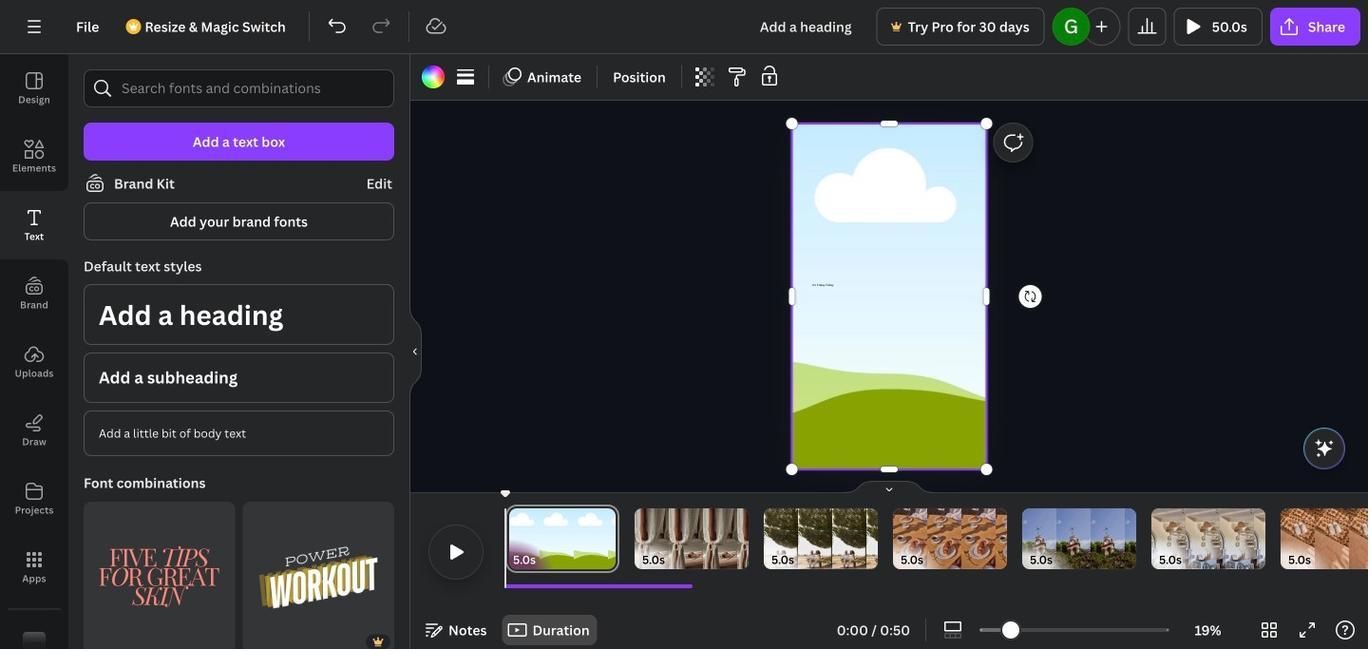 Task type: vqa. For each thing, say whether or not it's contained in the screenshot.
GenericName Element
yes



Task type: locate. For each thing, give the bounding box(es) containing it.
hide pages image
[[844, 480, 935, 495]]

trimming, start edge slider for 5th trimming, end edge 'slider' from the left
[[1022, 508, 1036, 569]]

5 trimming, start edge slider from the left
[[1022, 508, 1036, 569]]

3 trimming, start edge slider from the left
[[764, 508, 777, 569]]

5 trimming, end edge slider from the left
[[1123, 508, 1137, 569]]

2 trimming, start edge slider from the left
[[635, 508, 648, 569]]

1 trimming, end edge slider from the left
[[602, 508, 620, 569]]

7 trimming, start edge slider from the left
[[1281, 508, 1294, 569]]

Search fonts and combinations search field
[[122, 70, 356, 106]]

trimming, start edge slider for 4th trimming, end edge 'slider' from left
[[893, 508, 907, 569]]

3 trimming, end edge slider from the left
[[865, 508, 878, 569]]

Page title text field
[[544, 550, 552, 569]]

trimming, end edge slider
[[602, 508, 620, 569], [736, 508, 749, 569], [865, 508, 878, 569], [994, 508, 1007, 569], [1123, 508, 1137, 569], [1252, 508, 1266, 569]]

1 group from the left
[[84, 490, 235, 649]]

6 trimming, start edge slider from the left
[[1152, 508, 1165, 569]]

trimming, start edge slider
[[506, 508, 523, 569], [635, 508, 648, 569], [764, 508, 777, 569], [893, 508, 907, 569], [1022, 508, 1036, 569], [1152, 508, 1165, 569], [1281, 508, 1294, 569]]

1 horizontal spatial group
[[243, 490, 394, 649]]

4 trimming, start edge slider from the left
[[893, 508, 907, 569]]

1 trimming, start edge slider from the left
[[506, 508, 523, 569]]

Design title text field
[[745, 8, 869, 46]]

group
[[84, 490, 235, 649], [243, 490, 394, 649]]

genericname element
[[1053, 8, 1091, 46]]

2 group from the left
[[243, 490, 394, 649]]

0 horizontal spatial group
[[84, 490, 235, 649]]

2 trimming, end edge slider from the left
[[736, 508, 749, 569]]

main menu bar
[[0, 0, 1368, 54]]

trimming, start edge slider for second trimming, end edge 'slider'
[[635, 508, 648, 569]]



Task type: describe. For each thing, give the bounding box(es) containing it.
no color image
[[422, 66, 445, 88]]

side panel tab list
[[0, 54, 68, 649]]

trimming, start edge slider for third trimming, end edge 'slider' from left
[[764, 508, 777, 569]]

6 trimming, end edge slider from the left
[[1252, 508, 1266, 569]]

genericname image
[[1053, 8, 1091, 46]]

hide image
[[410, 306, 422, 397]]

Zoom button
[[1177, 615, 1239, 645]]

trimming, start edge slider for first trimming, end edge 'slider' from right
[[1152, 508, 1165, 569]]

4 trimming, end edge slider from the left
[[994, 508, 1007, 569]]

trimming, start edge slider for 1st trimming, end edge 'slider' from the left
[[506, 508, 523, 569]]



